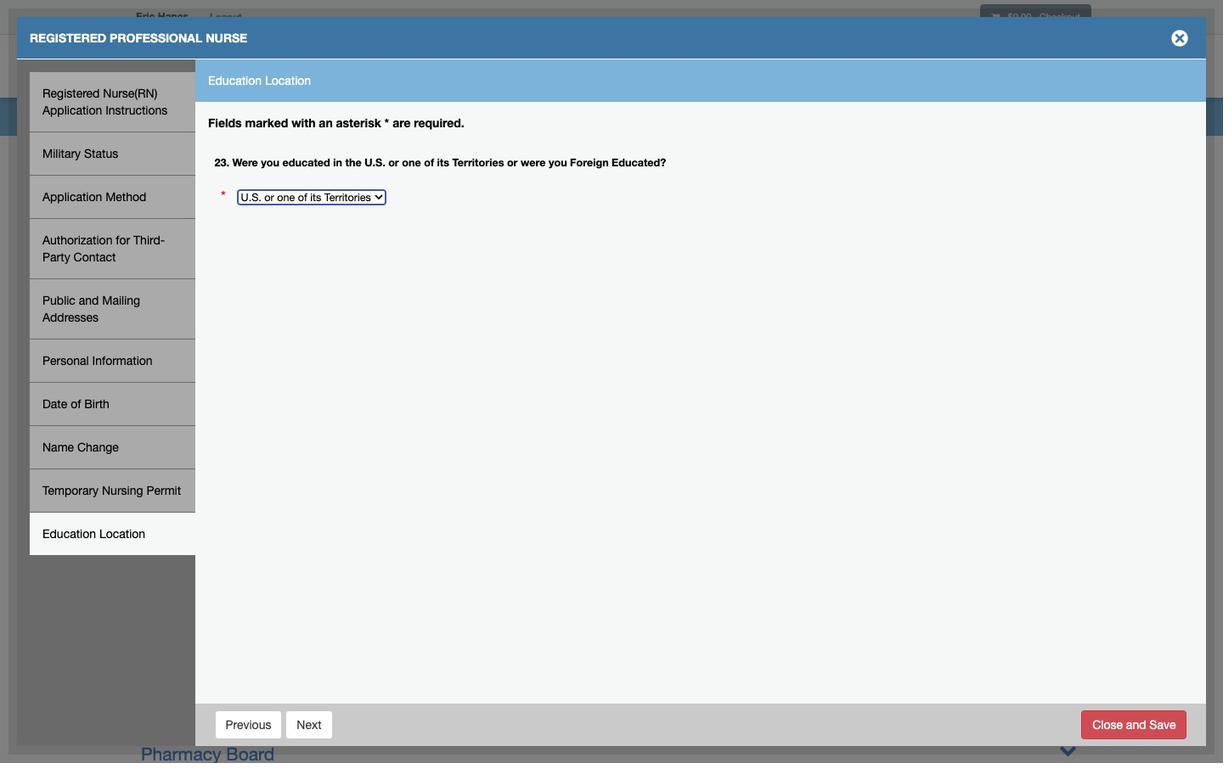 Task type: locate. For each thing, give the bounding box(es) containing it.
nursing down permit
[[141, 500, 203, 521]]

educated
[[282, 156, 330, 169]]

accounting board architecture board collection agency board barber, cosmetology, esthetics & nail technology board dental board detective, security, fingerprint & alarm contractor board limited liability company massage therapy board medical board (physician & surgeon & chiropractor) medical corporation
[[141, 220, 597, 493]]

therapy inside occupational therapy board link
[[252, 716, 317, 736]]

of left its
[[424, 156, 434, 169]]

with
[[291, 116, 315, 130]]

&
[[396, 304, 407, 324], [390, 360, 402, 380], [348, 444, 359, 465], [436, 444, 447, 465], [340, 500, 351, 521]]

were
[[232, 156, 258, 169]]

& left nail
[[396, 304, 407, 324]]

1 you from the left
[[261, 156, 279, 169]]

1 horizontal spatial or
[[507, 156, 518, 169]]

u.s.
[[364, 156, 385, 169]]

0 vertical spatial location
[[265, 74, 311, 87]]

date of birth
[[42, 397, 109, 411]]

home link
[[818, 38, 875, 98]]

lpn
[[301, 500, 335, 521]]

online services link
[[969, 38, 1096, 98]]

location up with
[[265, 74, 311, 87]]

location
[[265, 74, 311, 87], [99, 527, 145, 541]]

0 horizontal spatial education
[[42, 527, 96, 541]]

for
[[116, 234, 130, 247]]

1 horizontal spatial of
[[424, 156, 434, 169]]

authorization for third- party contact
[[42, 234, 165, 264]]

permit
[[146, 484, 181, 498]]

contact
[[74, 251, 116, 264]]

liability
[[205, 388, 265, 409]]

personal
[[42, 354, 89, 368]]

0 horizontal spatial education location
[[42, 527, 145, 541]]

territories
[[452, 156, 504, 169]]

nail
[[412, 304, 442, 324]]

& left surgeon
[[348, 444, 359, 465]]

0 horizontal spatial *
[[221, 188, 226, 205]]

$0.00 checkout
[[1005, 11, 1080, 22]]

1 vertical spatial location
[[99, 527, 145, 541]]

occupational
[[141, 716, 247, 736]]

registered nurse(rn) application instructions
[[42, 87, 168, 117]]

0 horizontal spatial location
[[99, 527, 145, 541]]

0 horizontal spatial or
[[388, 156, 399, 169]]

the
[[345, 156, 362, 169]]

application up the authorization
[[42, 190, 102, 204]]

1 vertical spatial education location
[[42, 527, 145, 541]]

$0.00
[[1008, 11, 1032, 22]]

logout
[[210, 11, 242, 22]]

0 vertical spatial medical
[[141, 444, 204, 465]]

my account
[[888, 62, 956, 74]]

occupational therapy board link
[[141, 713, 1077, 736]]

education up fields
[[208, 74, 262, 87]]

1 vertical spatial application
[[42, 190, 102, 204]]

1 horizontal spatial you
[[549, 156, 567, 169]]

* down 23. on the left
[[221, 188, 226, 205]]

0 vertical spatial of
[[424, 156, 434, 169]]

collection
[[141, 276, 221, 296]]

one
[[402, 156, 421, 169]]

1 horizontal spatial education location
[[208, 74, 311, 87]]

collection agency board link
[[141, 276, 339, 296]]

nurse
[[206, 31, 247, 45]]

temporary nursing permit
[[42, 484, 181, 498]]

1 horizontal spatial *
[[384, 116, 389, 130]]

education down temporary
[[42, 527, 96, 541]]

account
[[907, 62, 956, 74]]

application inside "registered nurse(rn) application instructions"
[[42, 104, 102, 117]]

None button
[[214, 710, 282, 739], [286, 710, 333, 739], [1081, 710, 1187, 739], [214, 710, 282, 739], [286, 710, 333, 739], [1081, 710, 1187, 739]]

information
[[92, 354, 153, 368]]

application method
[[42, 190, 146, 204]]

1 vertical spatial education
[[42, 527, 96, 541]]

architecture
[[141, 248, 237, 268]]

*
[[384, 116, 389, 130], [221, 188, 226, 205]]

medical
[[141, 444, 204, 465], [141, 472, 204, 493]]

are
[[393, 116, 411, 130]]

birth
[[84, 397, 109, 411]]

1 horizontal spatial location
[[265, 74, 311, 87]]

public
[[42, 294, 76, 307]]

services
[[1022, 62, 1071, 74]]

or left 'one'
[[388, 156, 399, 169]]

hanes
[[158, 10, 189, 23]]

technology
[[447, 304, 538, 324]]

1 vertical spatial medical
[[141, 472, 204, 493]]

accounting board link
[[141, 220, 285, 240]]

board
[[236, 220, 285, 240], [242, 248, 290, 268], [291, 276, 339, 296], [543, 304, 591, 324], [197, 332, 245, 352], [548, 360, 597, 380], [288, 416, 336, 437], [209, 444, 257, 465], [208, 500, 256, 521], [322, 716, 370, 736]]

education
[[208, 74, 262, 87], [42, 527, 96, 541]]

military status
[[42, 147, 118, 161]]

1 vertical spatial nursing
[[141, 500, 203, 521]]

you right 'were'
[[549, 156, 567, 169]]

were
[[521, 156, 546, 169]]

limited liability company link
[[141, 388, 347, 409]]

0 vertical spatial education
[[208, 74, 262, 87]]

nursing left permit
[[102, 484, 143, 498]]

chiropractor)
[[452, 444, 557, 465]]

online services
[[983, 62, 1074, 74]]

0 vertical spatial application
[[42, 104, 102, 117]]

registered professional nurse
[[30, 31, 247, 45]]

1 application from the top
[[42, 104, 102, 117]]

0 vertical spatial nursing
[[102, 484, 143, 498]]

application down registered
[[42, 104, 102, 117]]

of right date
[[71, 397, 81, 411]]

therapy
[[218, 416, 283, 437], [252, 716, 317, 736]]

* left "are"
[[384, 116, 389, 130]]

therapy inside 'accounting board architecture board collection agency board barber, cosmetology, esthetics & nail technology board dental board detective, security, fingerprint & alarm contractor board limited liability company massage therapy board medical board (physician & surgeon & chiropractor) medical corporation'
[[218, 416, 283, 437]]

0 horizontal spatial of
[[71, 397, 81, 411]]

application
[[42, 104, 102, 117], [42, 190, 102, 204]]

education location down temporary nursing permit
[[42, 527, 145, 541]]

or left 'were'
[[507, 156, 518, 169]]

0 horizontal spatial you
[[261, 156, 279, 169]]

0 vertical spatial education location
[[208, 74, 311, 87]]

you right were
[[261, 156, 279, 169]]

education location up marked
[[208, 74, 311, 87]]

2 medical from the top
[[141, 472, 204, 493]]

party
[[42, 251, 70, 264]]

1 vertical spatial therapy
[[252, 716, 317, 736]]

apn)
[[356, 500, 397, 521]]

nursing board (rn, lpn & apn)
[[141, 500, 397, 521]]

location down temporary nursing permit
[[99, 527, 145, 541]]

cosmetology,
[[203, 304, 313, 324]]

0 vertical spatial therapy
[[218, 416, 283, 437]]

or
[[388, 156, 399, 169], [507, 156, 518, 169]]



Task type: describe. For each thing, give the bounding box(es) containing it.
massage
[[141, 416, 213, 437]]

and
[[79, 294, 99, 307]]

asterisk
[[336, 116, 381, 130]]

chevron down image
[[1059, 741, 1077, 759]]

2 or from the left
[[507, 156, 518, 169]]

barber, cosmetology, esthetics & nail technology board link
[[141, 304, 591, 324]]

third-
[[133, 234, 165, 247]]

alarm
[[407, 360, 453, 380]]

status
[[84, 147, 118, 161]]

& right lpn
[[340, 500, 351, 521]]

mailing
[[102, 294, 140, 307]]

personal information
[[42, 354, 153, 368]]

an
[[319, 116, 333, 130]]

detective, security, fingerprint & alarm contractor board link
[[141, 360, 597, 380]]

architecture board link
[[141, 248, 290, 268]]

security,
[[226, 360, 295, 380]]

dental
[[141, 332, 192, 352]]

eric hanes
[[136, 10, 189, 23]]

my account link
[[875, 38, 969, 98]]

1 or from the left
[[388, 156, 399, 169]]

detective,
[[141, 360, 221, 380]]

fields
[[208, 116, 242, 130]]

method
[[105, 190, 146, 204]]

registered
[[42, 87, 100, 100]]

registered
[[30, 31, 106, 45]]

fingerprint
[[300, 360, 385, 380]]

online
[[983, 62, 1020, 74]]

esthetics
[[318, 304, 391, 324]]

logout link
[[197, 0, 255, 34]]

dental board link
[[141, 332, 245, 352]]

foreign
[[570, 156, 609, 169]]

2 application from the top
[[42, 190, 102, 204]]

change
[[77, 441, 119, 454]]

(rn,
[[261, 500, 296, 521]]

medical corporation link
[[141, 472, 304, 493]]

agency
[[226, 276, 286, 296]]

date
[[42, 397, 67, 411]]

public and mailing addresses
[[42, 294, 140, 324]]

fields marked with an asterisk * are required.
[[208, 116, 464, 130]]

1 vertical spatial of
[[71, 397, 81, 411]]

required.
[[414, 116, 464, 130]]

& right surgeon
[[436, 444, 447, 465]]

home
[[831, 62, 861, 74]]

its
[[437, 156, 449, 169]]

corporation
[[209, 472, 304, 493]]

(physician
[[262, 444, 343, 465]]

eric
[[136, 10, 155, 23]]

occupational therapy board
[[141, 716, 370, 736]]

checkout
[[1039, 11, 1080, 22]]

23. were you educated in the u.s. or one of its territories or were you foreign educated?
[[214, 156, 666, 169]]

medical board (physician & surgeon & chiropractor) link
[[141, 444, 557, 465]]

accounting
[[141, 220, 232, 240]]

in
[[333, 156, 342, 169]]

23.
[[214, 156, 229, 169]]

contractor
[[458, 360, 543, 380]]

0 vertical spatial *
[[384, 116, 389, 130]]

1 medical from the top
[[141, 444, 204, 465]]

nurse(rn)
[[103, 87, 157, 100]]

instructions
[[105, 104, 168, 117]]

close window image
[[1166, 25, 1193, 52]]

military
[[42, 147, 81, 161]]

chevron down image
[[1059, 713, 1077, 731]]

massage therapy board link
[[141, 416, 336, 437]]

barber,
[[141, 304, 198, 324]]

limited
[[141, 388, 200, 409]]

name change
[[42, 441, 119, 454]]

company
[[270, 388, 347, 409]]

1 vertical spatial *
[[221, 188, 226, 205]]

name
[[42, 441, 74, 454]]

nursing board (rn, lpn & apn) link
[[141, 500, 397, 521]]

temporary
[[42, 484, 99, 498]]

& left alarm
[[390, 360, 402, 380]]

illinois department of financial and professional regulation image
[[127, 38, 515, 93]]

marked
[[245, 116, 288, 130]]

educated?
[[612, 156, 666, 169]]

2 you from the left
[[549, 156, 567, 169]]

surgeon
[[364, 444, 431, 465]]

addresses
[[42, 311, 99, 324]]

shopping cart image
[[991, 13, 1000, 22]]

1 horizontal spatial education
[[208, 74, 262, 87]]

authorization
[[42, 234, 112, 247]]

my
[[888, 62, 904, 74]]



Task type: vqa. For each thing, say whether or not it's contained in the screenshot.
Chiropractor)
yes



